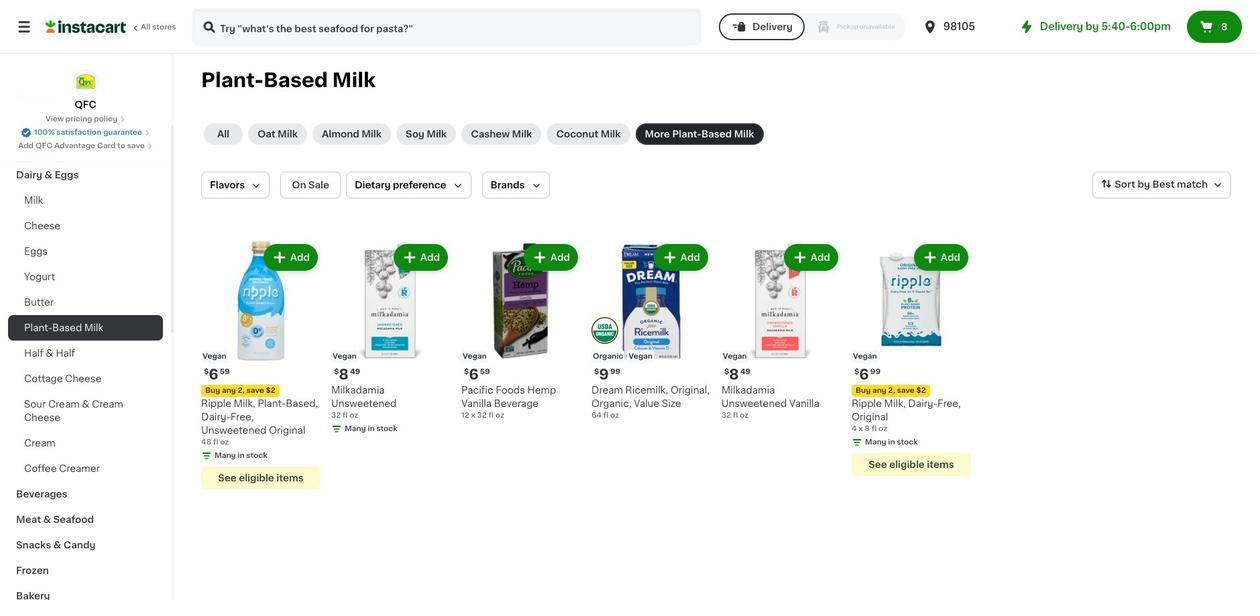 Task type: vqa. For each thing, say whether or not it's contained in the screenshot.
the 'an'
no



Task type: describe. For each thing, give the bounding box(es) containing it.
organic
[[593, 353, 623, 360]]

all for all stores
[[141, 23, 150, 31]]

dietary preference
[[355, 180, 446, 190]]

flavors button
[[201, 172, 270, 199]]

100% satisfaction guarantee
[[34, 129, 142, 136]]

2 $ from the left
[[334, 368, 339, 376]]

all stores link
[[46, 8, 177, 46]]

match
[[1177, 180, 1208, 189]]

dairy- inside ripple milk, plant-based, dairy-free, unsweetened original 48 fl oz
[[201, 413, 231, 422]]

thanksgiving
[[16, 119, 80, 129]]

dairy
[[16, 170, 42, 180]]

fl inside milkadamia unsweetened vanilla 32 fl oz
[[733, 412, 738, 419]]

meat & seafood link
[[8, 507, 163, 533]]

32 inside pacific foods hemp vanilla beverage 12 x 32 fl oz
[[477, 412, 487, 419]]

organic vegan
[[593, 353, 653, 360]]

1 vertical spatial qfc
[[35, 142, 53, 150]]

coffee
[[24, 464, 57, 474]]

vanilla inside pacific foods hemp vanilla beverage 12 x 32 fl oz
[[462, 399, 492, 409]]

any for dairy-
[[222, 387, 236, 394]]

original,
[[671, 386, 710, 395]]

$ 6 99
[[855, 368, 881, 382]]

$ 8 49 for milkadamia unsweetened
[[334, 368, 360, 382]]

yogurt link
[[8, 264, 163, 290]]

seafood
[[53, 515, 94, 525]]

0 vertical spatial cheese
[[24, 221, 61, 231]]

fl inside milkadamia unsweetened 32 fl oz
[[343, 412, 348, 419]]

add button for milkadamia unsweetened
[[395, 246, 447, 270]]

49 for milkadamia unsweetened vanilla
[[741, 368, 751, 376]]

8 inside ripple milk, dairy-free, original 4 x 8 fl oz
[[865, 425, 870, 433]]

cottage
[[24, 374, 63, 384]]

1 product group from the left
[[201, 242, 321, 490]]

2, for dairy-
[[889, 387, 895, 394]]

$ 6 59 for pacific foods hemp vanilla beverage
[[464, 368, 490, 382]]

1 vertical spatial plant-based milk
[[24, 323, 103, 333]]

2 half from the left
[[56, 349, 75, 358]]

in for original
[[888, 439, 895, 446]]

vegan for milkadamia unsweetened
[[333, 353, 357, 360]]

stores
[[152, 23, 176, 31]]

2 6 from the left
[[469, 368, 479, 382]]

milkadamia unsweetened 32 fl oz
[[331, 386, 397, 419]]

yogurt
[[24, 272, 55, 282]]

5 product group from the left
[[722, 242, 841, 421]]

soy milk link
[[397, 123, 456, 145]]

dairy & eggs
[[16, 170, 79, 180]]

32 inside milkadamia unsweetened vanilla 32 fl oz
[[722, 412, 731, 419]]

save for ripple milk, dairy-free, original
[[897, 387, 915, 394]]

3 product group from the left
[[462, 242, 581, 421]]

lists
[[38, 46, 61, 56]]

more plant-based milk link
[[636, 123, 764, 145]]

dream ricemilk, original, organic, value size 64 fl oz
[[592, 386, 710, 419]]

butter
[[24, 298, 54, 307]]

on
[[292, 180, 306, 190]]

in for oz
[[368, 425, 375, 433]]

1 vertical spatial eggs
[[24, 247, 48, 256]]

ripple for ripple milk, plant-based, dairy-free, unsweetened original
[[201, 399, 231, 409]]

preference
[[393, 180, 446, 190]]

cheese link
[[8, 213, 163, 239]]

add button for pacific foods hemp vanilla beverage
[[525, 246, 577, 270]]

cream up coffee
[[24, 439, 55, 448]]

brands
[[491, 180, 525, 190]]

all stores
[[141, 23, 176, 31]]

see eligible items for 8
[[869, 460, 954, 470]]

butter link
[[8, 290, 163, 315]]

beverage
[[494, 399, 539, 409]]

qfc inside "link"
[[75, 100, 96, 109]]

soy
[[406, 129, 425, 139]]

1 vertical spatial cheese
[[65, 374, 102, 384]]

$2 for dairy-
[[917, 387, 926, 394]]

produce link
[[8, 137, 163, 162]]

milk, for dairy-
[[885, 399, 906, 409]]

& for candy
[[53, 541, 61, 550]]

half & half link
[[8, 341, 163, 366]]

save for ripple milk, plant-based, dairy-free, unsweetened original
[[247, 387, 264, 394]]

cream down the cottage cheese
[[48, 400, 80, 409]]

12
[[462, 412, 469, 419]]

oat
[[258, 129, 275, 139]]

oat milk
[[258, 129, 298, 139]]

cream link
[[8, 431, 163, 456]]

items for ripple milk, plant-based, dairy-free, unsweetened original
[[277, 474, 304, 483]]

$ 9 99
[[594, 368, 621, 382]]

48
[[201, 439, 211, 446]]

Best match Sort by field
[[1093, 172, 1232, 199]]

brands button
[[482, 172, 550, 199]]

dietary preference button
[[346, 172, 471, 199]]

view
[[46, 115, 64, 123]]

satisfaction
[[56, 129, 101, 136]]

recipes link
[[8, 86, 163, 111]]

59 for pacific foods hemp vanilla beverage
[[480, 368, 490, 376]]

6:00pm
[[1130, 21, 1171, 32]]

buy for ripple milk, plant-based, dairy-free, unsweetened original
[[205, 387, 220, 394]]

items for ripple milk, dairy-free, original
[[927, 460, 954, 470]]

4
[[852, 425, 857, 433]]

in for dairy-
[[238, 452, 245, 460]]

on sale button
[[281, 172, 341, 199]]

$ inside $ 6 99
[[855, 368, 860, 376]]

ripple for ripple milk, dairy-free, original
[[852, 399, 882, 409]]

& for half
[[46, 349, 53, 358]]

6 for ripple milk, plant-based, dairy-free, unsweetened original
[[209, 368, 219, 382]]

delivery for delivery
[[753, 22, 793, 32]]

stock for dairy-
[[246, 452, 268, 460]]

add button for dream ricemilk, original, organic, value size
[[655, 246, 707, 270]]

ricemilk,
[[626, 386, 668, 395]]

free, inside ripple milk, plant-based, dairy-free, unsweetened original 48 fl oz
[[231, 413, 254, 422]]

1 horizontal spatial plant-based milk
[[201, 70, 376, 90]]

vegan for milkadamia unsweetened vanilla
[[723, 353, 747, 360]]

fl inside ripple milk, plant-based, dairy-free, unsweetened original 48 fl oz
[[213, 439, 218, 446]]

coconut milk link
[[547, 123, 630, 145]]

based,
[[286, 399, 318, 409]]

add button for milkadamia unsweetened vanilla
[[785, 246, 837, 270]]

98105 button
[[922, 8, 1003, 46]]

add qfc advantage card to save
[[18, 142, 145, 150]]

more plant-based milk
[[645, 129, 754, 139]]

59 for buy any 2, save $2
[[220, 368, 230, 376]]

vegan for ripple milk, plant-based, dairy-free, unsweetened original
[[203, 353, 227, 360]]

& for seafood
[[43, 515, 51, 525]]

milk link
[[8, 188, 163, 213]]

x for original
[[859, 425, 863, 433]]

dairy- inside ripple milk, dairy-free, original 4 x 8 fl oz
[[909, 399, 938, 409]]

coconut milk
[[556, 129, 621, 139]]

view pricing policy link
[[46, 114, 126, 125]]

plant- inside ripple milk, plant-based, dairy-free, unsweetened original 48 fl oz
[[258, 399, 286, 409]]

99 for 6
[[871, 368, 881, 376]]

service type group
[[719, 13, 906, 40]]

unsweetened inside ripple milk, plant-based, dairy-free, unsweetened original 48 fl oz
[[201, 426, 267, 435]]

coffee creamer link
[[8, 456, 163, 482]]

4 vegan from the left
[[629, 353, 653, 360]]

sort
[[1115, 180, 1136, 189]]

size
[[662, 399, 682, 409]]

vanilla inside milkadamia unsweetened vanilla 32 fl oz
[[790, 399, 820, 409]]

cottage cheese
[[24, 374, 102, 384]]

qfc logo image
[[73, 70, 98, 95]]

eligible for original
[[239, 474, 274, 483]]

$ 8 49 for milkadamia unsweetened vanilla
[[725, 368, 751, 382]]

see eligible items button for 8
[[852, 453, 971, 476]]

cream down cottage cheese link in the left bottom of the page
[[92, 400, 123, 409]]

on sale
[[292, 180, 329, 190]]

100%
[[34, 129, 55, 136]]

oz inside pacific foods hemp vanilla beverage 12 x 32 fl oz
[[496, 412, 504, 419]]

instacart logo image
[[46, 19, 126, 35]]

sort by
[[1115, 180, 1150, 189]]

candy
[[64, 541, 96, 550]]

by for sort
[[1138, 180, 1150, 189]]

1 half from the left
[[24, 349, 43, 358]]

$ 6 59 for buy any 2, save $2
[[204, 368, 230, 382]]

sale
[[309, 180, 329, 190]]

meat
[[16, 515, 41, 525]]

milkadamia for vanilla
[[722, 386, 775, 395]]

see for x
[[869, 460, 887, 470]]

oz inside milkadamia unsweetened vanilla 32 fl oz
[[740, 412, 749, 419]]

many in stock for dairy-
[[215, 452, 268, 460]]

dietary
[[355, 180, 391, 190]]

5:40-
[[1102, 21, 1130, 32]]

more
[[645, 129, 670, 139]]

coconut
[[556, 129, 599, 139]]

almond
[[322, 129, 359, 139]]



Task type: locate. For each thing, give the bounding box(es) containing it.
stock down milkadamia unsweetened 32 fl oz on the bottom of the page
[[377, 425, 398, 433]]

& right the meat
[[43, 515, 51, 525]]

all left the oat
[[217, 129, 229, 139]]

many for original
[[865, 439, 887, 446]]

1 horizontal spatial in
[[368, 425, 375, 433]]

5 $ from the left
[[725, 368, 729, 376]]

0 vertical spatial qfc
[[75, 100, 96, 109]]

delivery by 5:40-6:00pm link
[[1019, 19, 1171, 35]]

qfc
[[75, 100, 96, 109], [35, 142, 53, 150]]

3 add button from the left
[[525, 246, 577, 270]]

stock down ripple milk, plant-based, dairy-free, unsweetened original 48 fl oz
[[246, 452, 268, 460]]

half up the cottage cheese
[[56, 349, 75, 358]]

delivery for delivery by 5:40-6:00pm
[[1040, 21, 1084, 32]]

cashew milk
[[471, 129, 532, 139]]

items down ripple milk, plant-based, dairy-free, unsweetened original 48 fl oz
[[277, 474, 304, 483]]

vegan for pacific foods hemp vanilla beverage
[[463, 353, 487, 360]]

1 milk, from the left
[[234, 399, 255, 409]]

based up oat milk link
[[264, 70, 328, 90]]

98105
[[944, 21, 976, 32]]

2 vertical spatial based
[[52, 323, 82, 333]]

in down milkadamia unsweetened 32 fl oz on the bottom of the page
[[368, 425, 375, 433]]

None search field
[[192, 8, 702, 46]]

all for all
[[217, 129, 229, 139]]

buy any 2, save $2 for dairy-
[[856, 387, 926, 394]]

Search field
[[193, 9, 700, 44]]

ripple
[[201, 399, 231, 409], [852, 399, 882, 409]]

1 horizontal spatial $ 6 59
[[464, 368, 490, 382]]

milkadamia inside milkadamia unsweetened vanilla 32 fl oz
[[722, 386, 775, 395]]

original up 4
[[852, 413, 889, 422]]

1 horizontal spatial 99
[[871, 368, 881, 376]]

$ 8 49 up milkadamia unsweetened 32 fl oz on the bottom of the page
[[334, 368, 360, 382]]

2, for plant-
[[238, 387, 245, 394]]

milk, inside ripple milk, plant-based, dairy-free, unsweetened original 48 fl oz
[[234, 399, 255, 409]]

2 vertical spatial in
[[238, 452, 245, 460]]

2 horizontal spatial based
[[702, 129, 732, 139]]

1 horizontal spatial 32
[[477, 412, 487, 419]]

32
[[331, 412, 341, 419], [477, 412, 487, 419], [722, 412, 731, 419]]

qfc link
[[73, 70, 98, 111]]

0 horizontal spatial items
[[277, 474, 304, 483]]

59 up the pacific
[[480, 368, 490, 376]]

0 vertical spatial many
[[345, 425, 366, 433]]

0 vertical spatial stock
[[377, 425, 398, 433]]

0 vertical spatial many in stock
[[345, 425, 398, 433]]

in
[[368, 425, 375, 433], [888, 439, 895, 446], [238, 452, 245, 460]]

1 horizontal spatial qfc
[[75, 100, 96, 109]]

original inside ripple milk, dairy-free, original 4 x 8 fl oz
[[852, 413, 889, 422]]

oz inside milkadamia unsweetened 32 fl oz
[[350, 412, 358, 419]]

1 vertical spatial many
[[865, 439, 887, 446]]

1 vertical spatial based
[[702, 129, 732, 139]]

2 vegan from the left
[[333, 353, 357, 360]]

eggs
[[55, 170, 79, 180], [24, 247, 48, 256]]

oz inside ripple milk, plant-based, dairy-free, unsweetened original 48 fl oz
[[220, 439, 229, 446]]

1 horizontal spatial based
[[264, 70, 328, 90]]

1 horizontal spatial vanilla
[[790, 399, 820, 409]]

$ 6 59 up the pacific
[[464, 368, 490, 382]]

ripple milk, plant-based, dairy-free, unsweetened original 48 fl oz
[[201, 399, 318, 446]]

cashew milk link
[[462, 123, 542, 145]]

2 $ 6 59 from the left
[[464, 368, 490, 382]]

2 horizontal spatial in
[[888, 439, 895, 446]]

save up ripple milk, plant-based, dairy-free, unsweetened original 48 fl oz
[[247, 387, 264, 394]]

1 horizontal spatial $2
[[917, 387, 926, 394]]

6 $ from the left
[[855, 368, 860, 376]]

buy any 2, save $2 for plant-
[[205, 387, 275, 394]]

buy any 2, save $2 down $ 6 99
[[856, 387, 926, 394]]

organic,
[[592, 399, 632, 409]]

0 horizontal spatial by
[[1086, 21, 1099, 32]]

fl inside ripple milk, dairy-free, original 4 x 8 fl oz
[[872, 425, 877, 433]]

many in stock for original
[[865, 439, 918, 446]]

1 horizontal spatial buy
[[856, 387, 871, 394]]

$2 up ripple milk, dairy-free, original 4 x 8 fl oz
[[917, 387, 926, 394]]

1 horizontal spatial free,
[[938, 399, 961, 409]]

1 vertical spatial stock
[[897, 439, 918, 446]]

ripple up 48
[[201, 399, 231, 409]]

100% satisfaction guarantee button
[[21, 125, 150, 138]]

4 add button from the left
[[655, 246, 707, 270]]

items
[[927, 460, 954, 470], [277, 474, 304, 483]]

32 inside milkadamia unsweetened 32 fl oz
[[331, 412, 341, 419]]

plant- inside more plant-based milk link
[[672, 129, 702, 139]]

6 for ripple milk, dairy-free, original
[[860, 368, 869, 382]]

1 vertical spatial free,
[[231, 413, 254, 422]]

99 right 9 at the bottom of the page
[[610, 368, 621, 376]]

$2 for plant-
[[266, 387, 275, 394]]

3 32 from the left
[[722, 412, 731, 419]]

many in stock down ripple milk, plant-based, dairy-free, unsweetened original 48 fl oz
[[215, 452, 268, 460]]

2 add button from the left
[[395, 246, 447, 270]]

advantage
[[54, 142, 95, 150]]

1 $2 from the left
[[266, 387, 275, 394]]

see eligible items button
[[852, 453, 971, 476], [201, 467, 321, 490]]

best match
[[1153, 180, 1208, 189]]

based up half & half
[[52, 323, 82, 333]]

2 buy any 2, save $2 from the left
[[856, 387, 926, 394]]

eggs down advantage
[[55, 170, 79, 180]]

produce
[[16, 145, 57, 154]]

see down ripple milk, plant-based, dairy-free, unsweetened original 48 fl oz
[[218, 474, 237, 483]]

0 horizontal spatial half
[[24, 349, 43, 358]]

1 vertical spatial items
[[277, 474, 304, 483]]

cheese down sour
[[24, 413, 61, 423]]

0 vertical spatial items
[[927, 460, 954, 470]]

best
[[1153, 180, 1175, 189]]

0 horizontal spatial $2
[[266, 387, 275, 394]]

2 32 from the left
[[477, 412, 487, 419]]

6 add button from the left
[[916, 246, 967, 270]]

2, up ripple milk, dairy-free, original 4 x 8 fl oz
[[889, 387, 895, 394]]

2 $ 8 49 from the left
[[725, 368, 751, 382]]

0 horizontal spatial 49
[[350, 368, 360, 376]]

delivery
[[1040, 21, 1084, 32], [753, 22, 793, 32]]

0 horizontal spatial many
[[215, 452, 236, 460]]

1 horizontal spatial by
[[1138, 180, 1150, 189]]

& right dairy
[[44, 170, 52, 180]]

0 horizontal spatial 6
[[209, 368, 219, 382]]

3 6 from the left
[[860, 368, 869, 382]]

$ 6 59 up ripple milk, plant-based, dairy-free, unsweetened original 48 fl oz
[[204, 368, 230, 382]]

buy down $ 6 99
[[856, 387, 871, 394]]

buy any 2, save $2 up ripple milk, plant-based, dairy-free, unsweetened original 48 fl oz
[[205, 387, 275, 394]]

fl inside pacific foods hemp vanilla beverage 12 x 32 fl oz
[[489, 412, 494, 419]]

2 product group from the left
[[331, 242, 451, 437]]

many for dairy-
[[215, 452, 236, 460]]

thanksgiving link
[[8, 111, 163, 137]]

0 vertical spatial by
[[1086, 21, 1099, 32]]

1 horizontal spatial delivery
[[1040, 21, 1084, 32]]

1 vegan from the left
[[203, 353, 227, 360]]

1 horizontal spatial many in stock
[[345, 425, 398, 433]]

1 vanilla from the left
[[462, 399, 492, 409]]

qfc down 100%
[[35, 142, 53, 150]]

1 59 from the left
[[220, 368, 230, 376]]

1 horizontal spatial any
[[873, 387, 887, 394]]

1 horizontal spatial stock
[[377, 425, 398, 433]]

2 horizontal spatial save
[[897, 387, 915, 394]]

unsweetened inside milkadamia unsweetened vanilla 32 fl oz
[[722, 399, 787, 409]]

cheese down half & half link
[[65, 374, 102, 384]]

many
[[345, 425, 366, 433], [865, 439, 887, 446], [215, 452, 236, 460]]

1 horizontal spatial save
[[247, 387, 264, 394]]

by inside "field"
[[1138, 180, 1150, 189]]

many for oz
[[345, 425, 366, 433]]

eligible down ripple milk, plant-based, dairy-free, unsweetened original 48 fl oz
[[239, 474, 274, 483]]

59 up ripple milk, plant-based, dairy-free, unsweetened original 48 fl oz
[[220, 368, 230, 376]]

2 buy from the left
[[856, 387, 871, 394]]

by
[[1086, 21, 1099, 32], [1138, 180, 1150, 189]]

6 up ripple milk, plant-based, dairy-free, unsweetened original 48 fl oz
[[209, 368, 219, 382]]

0 vertical spatial see eligible items
[[869, 460, 954, 470]]

ripple inside ripple milk, plant-based, dairy-free, unsweetened original 48 fl oz
[[201, 399, 231, 409]]

1 $ 8 49 from the left
[[334, 368, 360, 382]]

0 horizontal spatial milkadamia
[[331, 386, 385, 395]]

in down ripple milk, plant-based, dairy-free, unsweetened original 48 fl oz
[[238, 452, 245, 460]]

cheese down milk link
[[24, 221, 61, 231]]

add
[[18, 142, 34, 150], [290, 253, 310, 262], [420, 253, 440, 262], [551, 253, 570, 262], [681, 253, 700, 262], [811, 253, 831, 262], [941, 253, 961, 262]]

free, inside ripple milk, dairy-free, original 4 x 8 fl oz
[[938, 399, 961, 409]]

& inside sour cream & cream cheese
[[82, 400, 90, 409]]

dream
[[592, 386, 623, 395]]

1 horizontal spatial original
[[852, 413, 889, 422]]

eligible for 8
[[890, 460, 925, 470]]

many down milkadamia unsweetened 32 fl oz on the bottom of the page
[[345, 425, 366, 433]]

49 for milkadamia unsweetened
[[350, 368, 360, 376]]

many in stock down milkadamia unsweetened 32 fl oz on the bottom of the page
[[345, 425, 398, 433]]

add button
[[265, 246, 317, 270], [395, 246, 447, 270], [525, 246, 577, 270], [655, 246, 707, 270], [785, 246, 837, 270], [916, 246, 967, 270]]

see eligible items down ripple milk, dairy-free, original 4 x 8 fl oz
[[869, 460, 954, 470]]

1 horizontal spatial buy any 2, save $2
[[856, 387, 926, 394]]

1 vertical spatial in
[[888, 439, 895, 446]]

ripple inside ripple milk, dairy-free, original 4 x 8 fl oz
[[852, 399, 882, 409]]

cheese inside sour cream & cream cheese
[[24, 413, 61, 423]]

see eligible items button for original
[[201, 467, 321, 490]]

plant-based milk up oat milk link
[[201, 70, 376, 90]]

0 horizontal spatial save
[[127, 142, 145, 150]]

delivery by 5:40-6:00pm
[[1040, 21, 1171, 32]]

1 horizontal spatial see eligible items button
[[852, 453, 971, 476]]

milk, inside ripple milk, dairy-free, original 4 x 8 fl oz
[[885, 399, 906, 409]]

all link
[[204, 123, 243, 145]]

5 add button from the left
[[785, 246, 837, 270]]

many down ripple milk, dairy-free, original 4 x 8 fl oz
[[865, 439, 887, 446]]

1 32 from the left
[[331, 412, 341, 419]]

qfc up view pricing policy link
[[75, 100, 96, 109]]

5 vegan from the left
[[723, 353, 747, 360]]

cream
[[48, 400, 80, 409], [92, 400, 123, 409], [24, 439, 55, 448]]

0 vertical spatial dairy-
[[909, 399, 938, 409]]

2,
[[238, 387, 245, 394], [889, 387, 895, 394]]

1 ripple from the left
[[201, 399, 231, 409]]

& down cottage cheese link in the left bottom of the page
[[82, 400, 90, 409]]

any up ripple milk, plant-based, dairy-free, unsweetened original 48 fl oz
[[222, 387, 236, 394]]

stock down ripple milk, dairy-free, original 4 x 8 fl oz
[[897, 439, 918, 446]]

2 ripple from the left
[[852, 399, 882, 409]]

2 vertical spatial stock
[[246, 452, 268, 460]]

coffee creamer
[[24, 464, 100, 474]]

& for eggs
[[44, 170, 52, 180]]

8
[[1222, 22, 1228, 32], [339, 368, 349, 382], [729, 368, 739, 382], [865, 425, 870, 433]]

0 horizontal spatial plant-based milk
[[24, 323, 103, 333]]

milk, for plant-
[[234, 399, 255, 409]]

4 product group from the left
[[592, 242, 711, 421]]

1 6 from the left
[[209, 368, 219, 382]]

1 milkadamia from the left
[[331, 386, 385, 395]]

x inside ripple milk, dairy-free, original 4 x 8 fl oz
[[859, 425, 863, 433]]

items down ripple milk, dairy-free, original 4 x 8 fl oz
[[927, 460, 954, 470]]

99
[[610, 368, 621, 376], [871, 368, 881, 376]]

1 vertical spatial dairy-
[[201, 413, 231, 422]]

plant-
[[201, 70, 264, 90], [672, 129, 702, 139], [24, 323, 52, 333], [258, 399, 286, 409]]

product group
[[201, 242, 321, 490], [331, 242, 451, 437], [462, 242, 581, 421], [592, 242, 711, 421], [722, 242, 841, 421], [852, 242, 971, 476]]

2 49 from the left
[[741, 368, 751, 376]]

0 vertical spatial original
[[852, 413, 889, 422]]

eligible
[[890, 460, 925, 470], [239, 474, 274, 483]]

almond milk link
[[313, 123, 391, 145]]

delivery inside button
[[753, 22, 793, 32]]

2 vertical spatial many in stock
[[215, 452, 268, 460]]

8 inside button
[[1222, 22, 1228, 32]]

0 vertical spatial eggs
[[55, 170, 79, 180]]

save right to
[[127, 142, 145, 150]]

2 $2 from the left
[[917, 387, 926, 394]]

milkadamia unsweetened vanilla 32 fl oz
[[722, 386, 820, 419]]

hemp
[[528, 386, 556, 395]]

frozen link
[[8, 558, 163, 584]]

1 horizontal spatial milk,
[[885, 399, 906, 409]]

2 milk, from the left
[[885, 399, 906, 409]]

fl inside dream ricemilk, original, organic, value size 64 fl oz
[[604, 412, 609, 419]]

frozen
[[16, 566, 49, 576]]

0 horizontal spatial buy any 2, save $2
[[205, 387, 275, 394]]

stock for original
[[897, 439, 918, 446]]

$ 8 49 up milkadamia unsweetened vanilla 32 fl oz
[[725, 368, 751, 382]]

to
[[117, 142, 125, 150]]

2 2, from the left
[[889, 387, 895, 394]]

2, up ripple milk, plant-based, dairy-free, unsweetened original 48 fl oz
[[238, 387, 245, 394]]

0 horizontal spatial free,
[[231, 413, 254, 422]]

beverages
[[16, 490, 67, 499]]

0 horizontal spatial see
[[218, 474, 237, 483]]

snacks & candy link
[[8, 533, 163, 558]]

stock for oz
[[377, 425, 398, 433]]

0 vertical spatial in
[[368, 425, 375, 433]]

2 milkadamia from the left
[[722, 386, 775, 395]]

1 horizontal spatial many
[[345, 425, 366, 433]]

eligible down ripple milk, dairy-free, original 4 x 8 fl oz
[[890, 460, 925, 470]]

x right 4
[[859, 425, 863, 433]]

0 horizontal spatial 32
[[331, 412, 341, 419]]

6 product group from the left
[[852, 242, 971, 476]]

2 horizontal spatial 6
[[860, 368, 869, 382]]

6 up ripple milk, dairy-free, original 4 x 8 fl oz
[[860, 368, 869, 382]]

see eligible items down ripple milk, plant-based, dairy-free, unsweetened original 48 fl oz
[[218, 474, 304, 483]]

8 button
[[1187, 11, 1242, 43]]

see down ripple milk, dairy-free, original 4 x 8 fl oz
[[869, 460, 887, 470]]

see eligible items for original
[[218, 474, 304, 483]]

by right sort
[[1138, 180, 1150, 189]]

1 horizontal spatial ripple
[[852, 399, 882, 409]]

99 for 9
[[610, 368, 621, 376]]

half & half
[[24, 349, 75, 358]]

0 vertical spatial free,
[[938, 399, 961, 409]]

by left 5:40-
[[1086, 21, 1099, 32]]

item badge image
[[592, 317, 619, 344]]

any for original
[[873, 387, 887, 394]]

0 horizontal spatial 99
[[610, 368, 621, 376]]

2 vertical spatial cheese
[[24, 413, 61, 423]]

1 horizontal spatial 2,
[[889, 387, 895, 394]]

49 up milkadamia unsweetened vanilla 32 fl oz
[[741, 368, 751, 376]]

$
[[204, 368, 209, 376], [334, 368, 339, 376], [464, 368, 469, 376], [594, 368, 599, 376], [725, 368, 729, 376], [855, 368, 860, 376]]

0 horizontal spatial any
[[222, 387, 236, 394]]

creamer
[[59, 464, 100, 474]]

3 vegan from the left
[[463, 353, 487, 360]]

many in stock for oz
[[345, 425, 398, 433]]

3 $ from the left
[[464, 368, 469, 376]]

0 horizontal spatial 59
[[220, 368, 230, 376]]

9
[[599, 368, 609, 382]]

1 horizontal spatial x
[[859, 425, 863, 433]]

1 buy from the left
[[205, 387, 220, 394]]

add qfc advantage card to save link
[[18, 141, 153, 152]]

many in stock
[[345, 425, 398, 433], [865, 439, 918, 446], [215, 452, 268, 460]]

& up cottage
[[46, 349, 53, 358]]

plant-based milk up half & half
[[24, 323, 103, 333]]

stock
[[377, 425, 398, 433], [897, 439, 918, 446], [246, 452, 268, 460]]

0 horizontal spatial stock
[[246, 452, 268, 460]]

1 vertical spatial all
[[217, 129, 229, 139]]

soy milk
[[406, 129, 447, 139]]

see eligible items button down ripple milk, plant-based, dairy-free, unsweetened original 48 fl oz
[[201, 467, 321, 490]]

59
[[220, 368, 230, 376], [480, 368, 490, 376]]

1 add button from the left
[[265, 246, 317, 270]]

1 $ from the left
[[204, 368, 209, 376]]

1 $ 6 59 from the left
[[204, 368, 230, 382]]

half up cottage
[[24, 349, 43, 358]]

49 up milkadamia unsweetened 32 fl oz on the bottom of the page
[[350, 368, 360, 376]]

1 buy any 2, save $2 from the left
[[205, 387, 275, 394]]

pacific foods hemp vanilla beverage 12 x 32 fl oz
[[462, 386, 556, 419]]

save
[[127, 142, 145, 150], [247, 387, 264, 394], [897, 387, 915, 394]]

milkadamia inside milkadamia unsweetened 32 fl oz
[[331, 386, 385, 395]]

in down ripple milk, dairy-free, original 4 x 8 fl oz
[[888, 439, 895, 446]]

lists link
[[8, 38, 163, 64]]

0 horizontal spatial vanilla
[[462, 399, 492, 409]]

cottage cheese link
[[8, 366, 163, 392]]

6 vegan from the left
[[853, 353, 877, 360]]

original down based, on the left bottom
[[269, 426, 305, 435]]

$2 up ripple milk, plant-based, dairy-free, unsweetened original 48 fl oz
[[266, 387, 275, 394]]

free,
[[938, 399, 961, 409], [231, 413, 254, 422]]

guarantee
[[103, 129, 142, 136]]

99 inside $ 6 99
[[871, 368, 881, 376]]

1 2, from the left
[[238, 387, 245, 394]]

99 inside $ 9 99
[[610, 368, 621, 376]]

many in stock down ripple milk, dairy-free, original 4 x 8 fl oz
[[865, 439, 918, 446]]

2 vanilla from the left
[[790, 399, 820, 409]]

all left stores
[[141, 23, 150, 31]]

0 horizontal spatial delivery
[[753, 22, 793, 32]]

2 99 from the left
[[871, 368, 881, 376]]

any down $ 6 99
[[873, 387, 887, 394]]

1 vertical spatial by
[[1138, 180, 1150, 189]]

1 99 from the left
[[610, 368, 621, 376]]

recipes
[[16, 94, 56, 103]]

eggs up yogurt
[[24, 247, 48, 256]]

0 horizontal spatial dairy-
[[201, 413, 231, 422]]

0 horizontal spatial all
[[141, 23, 150, 31]]

2 horizontal spatial unsweetened
[[722, 399, 787, 409]]

pricing
[[66, 115, 92, 123]]

&
[[44, 170, 52, 180], [46, 349, 53, 358], [82, 400, 90, 409], [43, 515, 51, 525], [53, 541, 61, 550]]

0 horizontal spatial in
[[238, 452, 245, 460]]

unsweetened for vanilla
[[722, 399, 787, 409]]

snacks
[[16, 541, 51, 550]]

1 any from the left
[[222, 387, 236, 394]]

oz inside ripple milk, dairy-free, original 4 x 8 fl oz
[[879, 425, 888, 433]]

milk
[[332, 70, 376, 90], [278, 129, 298, 139], [362, 129, 382, 139], [427, 129, 447, 139], [512, 129, 532, 139], [601, 129, 621, 139], [734, 129, 754, 139], [24, 196, 43, 205], [84, 323, 103, 333]]

1 vertical spatial eligible
[[239, 474, 274, 483]]

x right 12
[[471, 412, 476, 419]]

based right 'more'
[[702, 129, 732, 139]]

4 $ from the left
[[594, 368, 599, 376]]

0 horizontal spatial $ 8 49
[[334, 368, 360, 382]]

oz inside dream ricemilk, original, organic, value size 64 fl oz
[[611, 412, 619, 419]]

2 horizontal spatial 32
[[722, 412, 731, 419]]

1 horizontal spatial see
[[869, 460, 887, 470]]

x inside pacific foods hemp vanilla beverage 12 x 32 fl oz
[[471, 412, 476, 419]]

99 up ripple milk, dairy-free, original 4 x 8 fl oz
[[871, 368, 881, 376]]

$ inside $ 9 99
[[594, 368, 599, 376]]

ripple up 4
[[852, 399, 882, 409]]

product group containing 9
[[592, 242, 711, 421]]

1 49 from the left
[[350, 368, 360, 376]]

milkadamia for 32
[[331, 386, 385, 395]]

1 vertical spatial see eligible items
[[218, 474, 304, 483]]

eggs link
[[8, 239, 163, 264]]

dairy-
[[909, 399, 938, 409], [201, 413, 231, 422]]

1 horizontal spatial items
[[927, 460, 954, 470]]

original inside ripple milk, plant-based, dairy-free, unsweetened original 48 fl oz
[[269, 426, 305, 435]]

milkadamia
[[331, 386, 385, 395], [722, 386, 775, 395]]

0 horizontal spatial buy
[[205, 387, 220, 394]]

0 horizontal spatial 2,
[[238, 387, 245, 394]]

1 vertical spatial many in stock
[[865, 439, 918, 446]]

beverages link
[[8, 482, 163, 507]]

save up ripple milk, dairy-free, original 4 x 8 fl oz
[[897, 387, 915, 394]]

0 vertical spatial based
[[264, 70, 328, 90]]

dairy & eggs link
[[8, 162, 163, 188]]

2 59 from the left
[[480, 368, 490, 376]]

sour cream & cream cheese
[[24, 400, 123, 423]]

1 horizontal spatial all
[[217, 129, 229, 139]]

0 vertical spatial x
[[471, 412, 476, 419]]

buy up 48
[[205, 387, 220, 394]]

see eligible items button down ripple milk, dairy-free, original 4 x 8 fl oz
[[852, 453, 971, 476]]

plant-based milk link
[[8, 315, 163, 341]]

vegan for ripple milk, dairy-free, original
[[853, 353, 877, 360]]

0 horizontal spatial original
[[269, 426, 305, 435]]

based
[[264, 70, 328, 90], [702, 129, 732, 139], [52, 323, 82, 333]]

& left candy
[[53, 541, 61, 550]]

0 horizontal spatial see eligible items button
[[201, 467, 321, 490]]

buy for ripple milk, dairy-free, original
[[856, 387, 871, 394]]

unsweetened for 32
[[331, 399, 397, 409]]

0 horizontal spatial x
[[471, 412, 476, 419]]

x for beverage
[[471, 412, 476, 419]]

1 vertical spatial see
[[218, 474, 237, 483]]

see for unsweetened
[[218, 474, 237, 483]]

2 any from the left
[[873, 387, 887, 394]]

many down ripple milk, plant-based, dairy-free, unsweetened original 48 fl oz
[[215, 452, 236, 460]]

6 up the pacific
[[469, 368, 479, 382]]

by for delivery
[[1086, 21, 1099, 32]]

0 horizontal spatial based
[[52, 323, 82, 333]]



